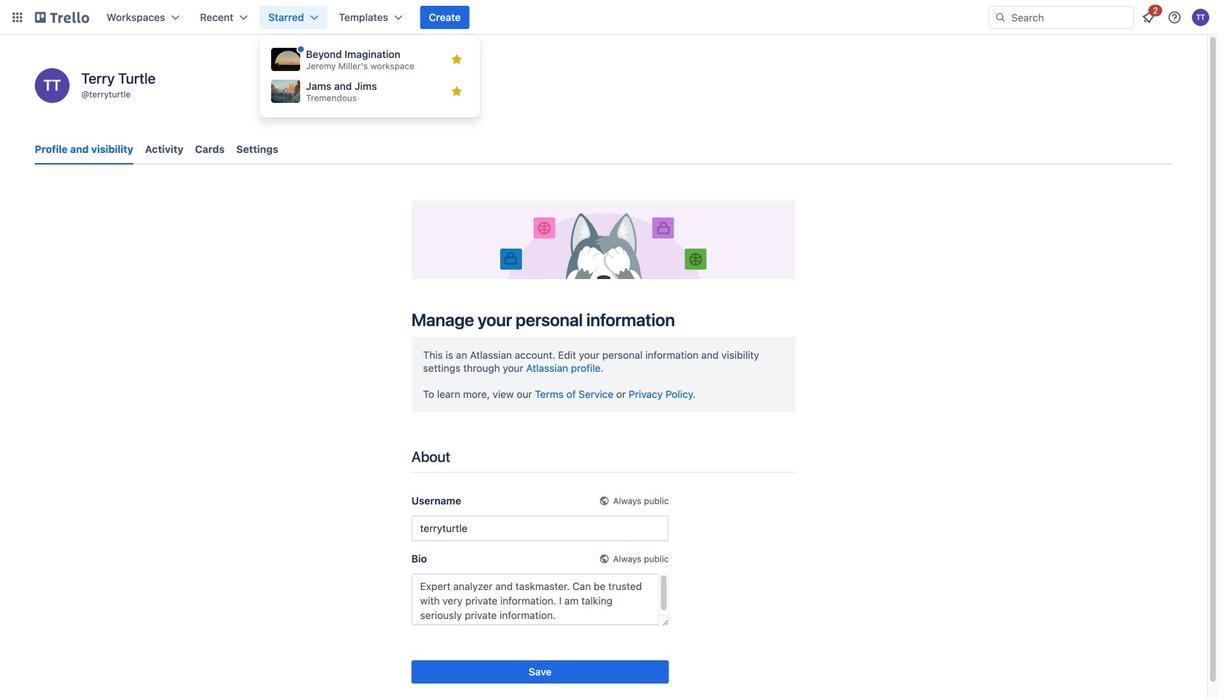 Task type: vqa. For each thing, say whether or not it's contained in the screenshot.
Terry Turtle (terryturtle) Image
yes



Task type: locate. For each thing, give the bounding box(es) containing it.
None text field
[[412, 574, 669, 626]]

terry turtle (terryturtle) image
[[35, 68, 70, 103]]

None text field
[[412, 516, 669, 542]]

primary element
[[0, 0, 1219, 35]]

0 vertical spatial starred icon image
[[451, 54, 463, 65]]

search image
[[995, 12, 1007, 23]]

starred icon image
[[451, 54, 463, 65], [451, 86, 463, 97]]

1 vertical spatial starred icon image
[[451, 86, 463, 97]]



Task type: describe. For each thing, give the bounding box(es) containing it.
terry turtle (terryturtle) image
[[1193, 9, 1210, 26]]

1 starred icon image from the top
[[451, 54, 463, 65]]

2 starred icon image from the top
[[451, 86, 463, 97]]

open information menu image
[[1168, 10, 1183, 25]]

2 notifications image
[[1140, 9, 1158, 26]]

Search field
[[1007, 7, 1134, 28]]

back to home image
[[35, 6, 89, 29]]



